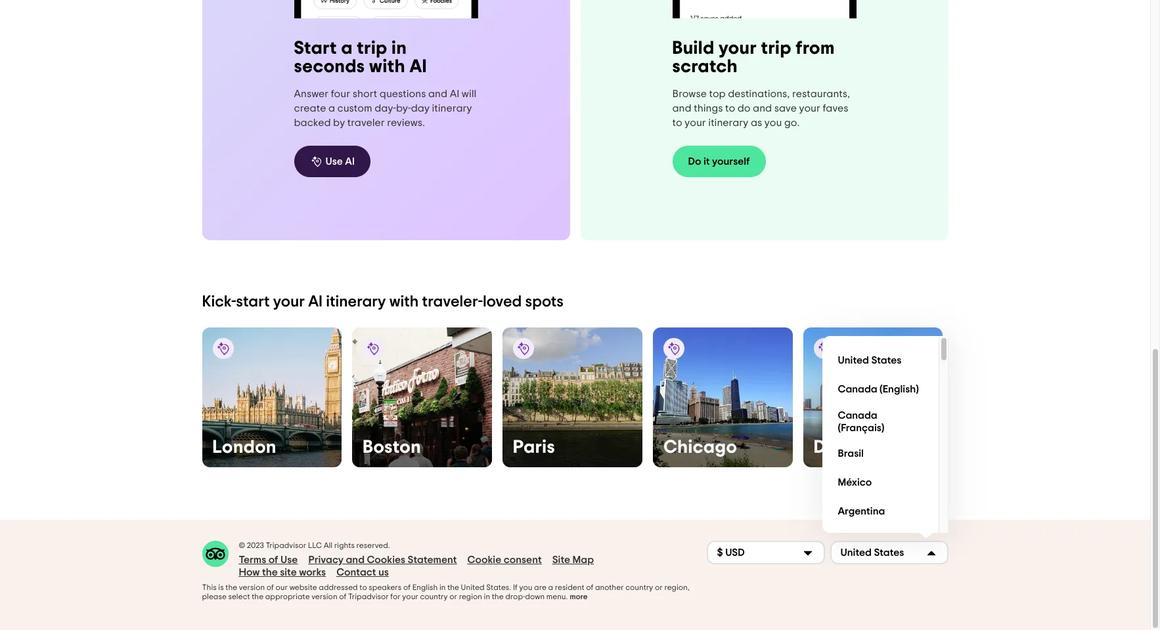 Task type: locate. For each thing, give the bounding box(es) containing it.
$
[[717, 548, 723, 559]]

this is the version of our website addressed to speakers of english in the united states
[[202, 584, 509, 592]]

region,
[[665, 584, 690, 592]]

and up day
[[428, 88, 448, 99]]

version down "how"
[[239, 584, 265, 592]]

reserved.
[[356, 542, 390, 550]]

our
[[276, 584, 288, 592]]

for
[[391, 593, 401, 601]]

1 vertical spatial you
[[519, 584, 533, 592]]

united for united states popup button
[[841, 548, 872, 559]]

1 vertical spatial tripadvisor
[[348, 593, 389, 601]]

the up the region
[[448, 584, 459, 592]]

1 horizontal spatial version
[[312, 593, 337, 601]]

a right start
[[341, 39, 353, 58]]

go.
[[784, 118, 800, 128]]

1 horizontal spatial itinerary
[[432, 103, 472, 113]]

trip for a
[[357, 39, 387, 58]]

1 vertical spatial canada
[[838, 411, 878, 421]]

to down contact us link
[[360, 584, 367, 592]]

united
[[838, 356, 869, 366], [841, 548, 872, 559], [461, 584, 485, 592]]

2 vertical spatial itinerary
[[326, 294, 386, 310]]

your right for on the bottom of page
[[402, 593, 418, 601]]

2 horizontal spatial itinerary
[[709, 118, 749, 128]]

short
[[353, 88, 377, 99]]

things
[[694, 103, 723, 114]]

chicago
[[664, 439, 737, 457]]

with for itinerary
[[389, 294, 419, 310]]

states inside popup button
[[874, 548, 904, 559]]

in right "english" at the left
[[440, 584, 446, 592]]

1 vertical spatial in
[[440, 584, 446, 592]]

1 horizontal spatial trip
[[761, 39, 792, 58]]

a inside . if you are a resident of another country or region, please select the appropriate version of tripadvisor for your country or region in the drop-down menu.
[[548, 584, 553, 592]]

a
[[341, 39, 353, 58], [328, 103, 335, 113], [548, 584, 553, 592]]

with up questions
[[369, 58, 405, 76]]

1 vertical spatial version
[[312, 593, 337, 601]]

your inside build your trip from scratch
[[719, 39, 757, 58]]

1 horizontal spatial country
[[626, 584, 653, 592]]

map
[[573, 555, 594, 566]]

united states inside popup button
[[841, 548, 904, 559]]

dubai link
[[803, 328, 943, 468]]

ai up questions
[[410, 58, 427, 76]]

1 vertical spatial united
[[841, 548, 872, 559]]

0 vertical spatial united
[[838, 356, 869, 366]]

united states link
[[833, 347, 928, 376]]

country
[[626, 584, 653, 592], [420, 593, 448, 601]]

the right select
[[252, 593, 264, 601]]

in up questions
[[392, 39, 407, 58]]

start a trip in seconds with ai
[[294, 39, 427, 76]]

canada
[[838, 385, 878, 395], [838, 411, 878, 421]]

canada inside canada (français)
[[838, 411, 878, 421]]

0 vertical spatial united states
[[838, 356, 902, 366]]

united up canada (english) on the bottom right of the page
[[838, 356, 869, 366]]

itinerary
[[432, 103, 472, 113], [709, 118, 749, 128], [326, 294, 386, 310]]

yourself
[[712, 156, 750, 167]]

trip left the from
[[761, 39, 792, 58]]

more
[[570, 593, 588, 601]]

0 horizontal spatial version
[[239, 584, 265, 592]]

0 vertical spatial a
[[341, 39, 353, 58]]

1 horizontal spatial you
[[765, 118, 782, 128]]

destinations,
[[728, 89, 790, 99]]

and down browse
[[672, 103, 692, 114]]

your right build on the top
[[719, 39, 757, 58]]

0 vertical spatial use
[[326, 156, 343, 167]]

site
[[280, 568, 297, 578]]

0 vertical spatial country
[[626, 584, 653, 592]]

of up how the site works link
[[269, 555, 278, 566]]

0 horizontal spatial tripadvisor
[[266, 542, 306, 550]]

your
[[719, 39, 757, 58], [799, 103, 821, 114], [685, 118, 706, 128], [273, 294, 305, 310], [402, 593, 418, 601]]

2 horizontal spatial in
[[484, 593, 490, 601]]

united inside 'link'
[[838, 356, 869, 366]]

2 canada from the top
[[838, 411, 878, 421]]

2 vertical spatial states
[[486, 584, 509, 592]]

2023
[[247, 542, 264, 550]]

version
[[239, 584, 265, 592], [312, 593, 337, 601]]

cookies
[[367, 555, 406, 566]]

your down things
[[685, 118, 706, 128]]

states up canada (english) link
[[871, 356, 902, 366]]

©
[[239, 542, 245, 550]]

trip
[[357, 39, 387, 58], [761, 39, 792, 58]]

a right are
[[548, 584, 553, 592]]

trip inside build your trip from scratch
[[761, 39, 792, 58]]

country down "english" at the left
[[420, 593, 448, 601]]

1 vertical spatial itinerary
[[709, 118, 749, 128]]

(français)
[[838, 423, 885, 434]]

1 vertical spatial use
[[281, 555, 298, 566]]

0 horizontal spatial or
[[450, 593, 457, 601]]

0 vertical spatial itinerary
[[432, 103, 472, 113]]

please
[[202, 593, 227, 601]]

0 vertical spatial canada
[[838, 385, 878, 395]]

ai left will
[[450, 88, 459, 99]]

with
[[369, 58, 405, 76], [389, 294, 419, 310]]

2 horizontal spatial to
[[725, 103, 735, 114]]

menu.
[[547, 593, 568, 601]]

will
[[462, 88, 477, 99]]

you right if
[[519, 584, 533, 592]]

you inside browse top destinations, restaurants, and things to do and save your faves to your itinerary as you go.
[[765, 118, 782, 128]]

do
[[688, 156, 701, 167]]

a up by on the top of page
[[328, 103, 335, 113]]

version inside . if you are a resident of another country or region, please select the appropriate version of tripadvisor for your country or region in the drop-down menu.
[[312, 593, 337, 601]]

states inside 'link'
[[871, 356, 902, 366]]

canada up canada (français)
[[838, 385, 878, 395]]

1 canada from the top
[[838, 385, 878, 395]]

do it yourself
[[688, 156, 750, 167]]

menu
[[822, 336, 948, 556]]

region
[[459, 593, 482, 601]]

1 horizontal spatial to
[[672, 118, 682, 128]]

ai down traveler
[[345, 156, 355, 167]]

0 horizontal spatial you
[[519, 584, 533, 592]]

to down browse
[[672, 118, 682, 128]]

statement
[[408, 555, 457, 566]]

your down restaurants,
[[799, 103, 821, 114]]

1 vertical spatial united states
[[841, 548, 904, 559]]

or left the region
[[450, 593, 457, 601]]

2 vertical spatial to
[[360, 584, 367, 592]]

1 vertical spatial states
[[874, 548, 904, 559]]

save
[[774, 103, 797, 114]]

and up the "contact"
[[346, 555, 365, 566]]

0 horizontal spatial in
[[392, 39, 407, 58]]

start
[[294, 39, 337, 58]]

the down terms of use link
[[262, 568, 278, 578]]

tripadvisor up terms of use
[[266, 542, 306, 550]]

brasil
[[838, 449, 864, 459]]

united states down argentina link
[[841, 548, 904, 559]]

canada for canada (english)
[[838, 385, 878, 395]]

use up the site
[[281, 555, 298, 566]]

united states inside 'link'
[[838, 356, 902, 366]]

to left the do
[[725, 103, 735, 114]]

version down addressed
[[312, 593, 337, 601]]

addressed
[[319, 584, 358, 592]]

0 vertical spatial you
[[765, 118, 782, 128]]

states
[[871, 356, 902, 366], [874, 548, 904, 559], [486, 584, 509, 592]]

kick-
[[202, 294, 236, 310]]

you right as
[[765, 118, 782, 128]]

0 vertical spatial states
[[871, 356, 902, 366]]

united states up canada (english) on the bottom right of the page
[[838, 356, 902, 366]]

2 vertical spatial in
[[484, 593, 490, 601]]

.
[[509, 584, 511, 592]]

itinerary inside answer four short questions and ai will create a custom day-by-day itinerary backed by traveler reviews.
[[432, 103, 472, 113]]

0 vertical spatial version
[[239, 584, 265, 592]]

united inside popup button
[[841, 548, 872, 559]]

0 vertical spatial in
[[392, 39, 407, 58]]

united states
[[838, 356, 902, 366], [841, 548, 904, 559]]

cookie
[[468, 555, 501, 566]]

dubai
[[814, 439, 864, 457]]

traveler-
[[422, 294, 483, 310]]

of
[[269, 555, 278, 566], [267, 584, 274, 592], [403, 584, 411, 592], [586, 584, 593, 592], [339, 593, 346, 601]]

privacy
[[308, 555, 344, 566]]

united down argentina
[[841, 548, 872, 559]]

questions
[[380, 88, 426, 99]]

of up the more button
[[586, 584, 593, 592]]

with left traveler-
[[389, 294, 419, 310]]

site map how the site works
[[239, 555, 594, 578]]

2 horizontal spatial a
[[548, 584, 553, 592]]

country right another
[[626, 584, 653, 592]]

1 horizontal spatial use
[[326, 156, 343, 167]]

united up the region
[[461, 584, 485, 592]]

states left if
[[486, 584, 509, 592]]

with inside start a trip in seconds with ai
[[369, 58, 405, 76]]

0 vertical spatial or
[[655, 584, 663, 592]]

you
[[765, 118, 782, 128], [519, 584, 533, 592]]

states down argentina link
[[874, 548, 904, 559]]

reviews.
[[387, 117, 425, 128]]

the
[[262, 568, 278, 578], [226, 584, 237, 592], [448, 584, 459, 592], [252, 593, 264, 601], [492, 593, 504, 601]]

1 horizontal spatial or
[[655, 584, 663, 592]]

spots
[[525, 294, 564, 310]]

2 vertical spatial a
[[548, 584, 553, 592]]

1 vertical spatial a
[[328, 103, 335, 113]]

0 vertical spatial with
[[369, 58, 405, 76]]

trip up short
[[357, 39, 387, 58]]

in right the region
[[484, 593, 490, 601]]

four
[[331, 88, 350, 99]]

. if you are a resident of another country or region, please select the appropriate version of tripadvisor for your country or region in the drop-down menu.
[[202, 584, 690, 601]]

$ usd button
[[707, 541, 825, 565]]

terms of use
[[239, 555, 298, 566]]

faves
[[823, 103, 849, 114]]

canada (english)
[[838, 385, 919, 395]]

use down by on the top of page
[[326, 156, 343, 167]]

1 vertical spatial with
[[389, 294, 419, 310]]

tripadvisor down this is the version of our website addressed to speakers of english in the united states
[[348, 593, 389, 601]]

with for seconds
[[369, 58, 405, 76]]

cookie consent button
[[468, 554, 542, 567]]

speakers
[[369, 584, 402, 592]]

1 horizontal spatial tripadvisor
[[348, 593, 389, 601]]

are
[[534, 584, 547, 592]]

0 horizontal spatial use
[[281, 555, 298, 566]]

paris link
[[503, 328, 643, 468]]

0 horizontal spatial trip
[[357, 39, 387, 58]]

browse top destinations, restaurants, and things to do and save your faves to your itinerary as you go.
[[672, 89, 850, 128]]

itinerary inside browse top destinations, restaurants, and things to do and save your faves to your itinerary as you go.
[[709, 118, 749, 128]]

0 horizontal spatial a
[[328, 103, 335, 113]]

1 horizontal spatial a
[[341, 39, 353, 58]]

top
[[709, 89, 726, 99]]

trip inside start a trip in seconds with ai
[[357, 39, 387, 58]]

canada up (français)
[[838, 411, 878, 421]]

or left region,
[[655, 584, 663, 592]]

brasil link
[[833, 440, 928, 469]]

1 vertical spatial country
[[420, 593, 448, 601]]

build
[[672, 39, 715, 58]]

how
[[239, 568, 260, 578]]



Task type: vqa. For each thing, say whether or not it's contained in the screenshot.
united related to the United States link
yes



Task type: describe. For each thing, give the bounding box(es) containing it.
use inside 'use ai' button
[[326, 156, 343, 167]]

contact us
[[337, 568, 389, 578]]

united states for united states popup button
[[841, 548, 904, 559]]

browse
[[672, 89, 707, 99]]

canada (français)
[[838, 411, 885, 434]]

boston
[[363, 439, 421, 457]]

it
[[704, 156, 710, 167]]

0 horizontal spatial itinerary
[[326, 294, 386, 310]]

and inside answer four short questions and ai will create a custom day-by-day itinerary backed by traveler reviews.
[[428, 88, 448, 99]]

you inside . if you are a resident of another country or region, please select the appropriate version of tripadvisor for your country or region in the drop-down menu.
[[519, 584, 533, 592]]

the right is
[[226, 584, 237, 592]]

day-
[[375, 103, 396, 113]]

states for united states 'link'
[[871, 356, 902, 366]]

privacy and cookies statement link
[[308, 554, 457, 567]]

by-
[[396, 103, 411, 113]]

menu containing united states
[[822, 336, 948, 556]]

ai inside answer four short questions and ai will create a custom day-by-day itinerary backed by traveler reviews.
[[450, 88, 459, 99]]

$ usd
[[717, 548, 745, 559]]

terms
[[239, 555, 266, 566]]

paris
[[513, 439, 555, 457]]

llc
[[308, 542, 322, 550]]

the inside site map how the site works
[[262, 568, 278, 578]]

appropriate
[[265, 593, 310, 601]]

london
[[213, 439, 277, 457]]

1 vertical spatial to
[[672, 118, 682, 128]]

rights
[[334, 542, 355, 550]]

do
[[738, 103, 751, 114]]

canada (english) link
[[833, 376, 928, 405]]

of left "english" at the left
[[403, 584, 411, 592]]

argentina
[[838, 507, 885, 517]]

1 horizontal spatial in
[[440, 584, 446, 592]]

0 horizontal spatial country
[[420, 593, 448, 601]]

your right start
[[273, 294, 305, 310]]

cookie consent
[[468, 555, 542, 566]]

argentina link
[[833, 498, 928, 527]]

united for united states 'link'
[[838, 356, 869, 366]]

backed
[[294, 117, 331, 128]]

méxico link
[[833, 469, 928, 498]]

select
[[228, 593, 250, 601]]

site map link
[[552, 554, 594, 567]]

united states button
[[830, 541, 948, 565]]

terms of use link
[[239, 554, 298, 567]]

more button
[[570, 593, 588, 602]]

united states for united states 'link'
[[838, 356, 902, 366]]

states for united states popup button
[[874, 548, 904, 559]]

tripadvisor inside . if you are a resident of another country or region, please select the appropriate version of tripadvisor for your country or region in the drop-down menu.
[[348, 593, 389, 601]]

restaurants,
[[792, 89, 850, 99]]

trip for your
[[761, 39, 792, 58]]

usd
[[725, 548, 745, 559]]

2 vertical spatial united
[[461, 584, 485, 592]]

of down addressed
[[339, 593, 346, 601]]

create
[[294, 103, 326, 113]]

in inside . if you are a resident of another country or region, please select the appropriate version of tripadvisor for your country or region in the drop-down menu.
[[484, 593, 490, 601]]

your inside . if you are a resident of another country or region, please select the appropriate version of tripadvisor for your country or region in the drop-down menu.
[[402, 593, 418, 601]]

resident
[[555, 584, 584, 592]]

ai inside button
[[345, 156, 355, 167]]

ai right start
[[308, 294, 323, 310]]

a inside answer four short questions and ai will create a custom day-by-day itinerary backed by traveler reviews.
[[328, 103, 335, 113]]

privacy and cookies statement
[[308, 555, 457, 566]]

use ai button
[[294, 146, 371, 177]]

down
[[525, 593, 545, 601]]

start
[[236, 294, 270, 310]]

by
[[333, 117, 345, 128]]

of left our
[[267, 584, 274, 592]]

contact us link
[[337, 567, 389, 579]]

london link
[[202, 328, 342, 468]]

as
[[751, 118, 762, 128]]

if
[[513, 584, 518, 592]]

ai inside start a trip in seconds with ai
[[410, 58, 427, 76]]

this
[[202, 584, 217, 592]]

drop-
[[505, 593, 525, 601]]

scratch
[[672, 58, 738, 76]]

a inside start a trip in seconds with ai
[[341, 39, 353, 58]]

1 vertical spatial or
[[450, 593, 457, 601]]

another
[[595, 584, 624, 592]]

answer four short questions and ai will create a custom day-by-day itinerary backed by traveler reviews.
[[294, 88, 477, 128]]

works
[[299, 568, 326, 578]]

answer
[[294, 88, 329, 99]]

chicago link
[[653, 328, 793, 468]]

boston link
[[352, 328, 492, 468]]

kick-start your ai itinerary with traveler-loved spots
[[202, 294, 564, 310]]

in inside start a trip in seconds with ai
[[392, 39, 407, 58]]

is
[[218, 584, 224, 592]]

0 vertical spatial tripadvisor
[[266, 542, 306, 550]]

use ai
[[326, 156, 355, 167]]

do it yourself button
[[672, 146, 766, 177]]

site
[[552, 555, 570, 566]]

how the site works link
[[239, 567, 326, 579]]

custom
[[337, 103, 372, 113]]

english
[[412, 584, 438, 592]]

and down destinations,
[[753, 103, 772, 114]]

0 vertical spatial to
[[725, 103, 735, 114]]

0 horizontal spatial to
[[360, 584, 367, 592]]

use inside terms of use link
[[281, 555, 298, 566]]

website
[[290, 584, 317, 592]]

from
[[796, 39, 835, 58]]

all
[[324, 542, 333, 550]]

consent
[[504, 555, 542, 566]]

méxico
[[838, 478, 872, 488]]

© 2023 tripadvisor llc all rights reserved.
[[239, 542, 390, 550]]

canada for canada (français)
[[838, 411, 878, 421]]

the left drop-
[[492, 593, 504, 601]]



